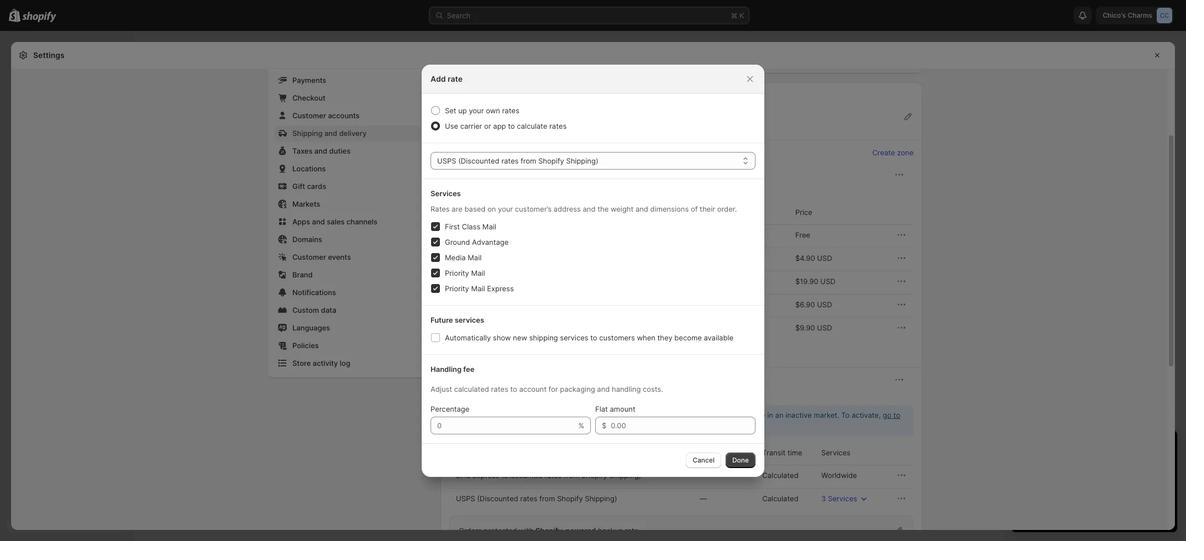 Task type: vqa. For each thing, say whether or not it's contained in the screenshot.
SALES
yes



Task type: describe. For each thing, give the bounding box(es) containing it.
and right apps
[[312, 217, 325, 226]]

to inside go to markets
[[894, 411, 901, 420]]

locations link
[[275, 161, 421, 176]]

adjust calculated rates to account for packaging and handling costs.
[[431, 384, 663, 393]]

go to markets
[[468, 411, 901, 431]]

shopify inside add rate 'dialog'
[[538, 156, 564, 165]]

— for usps (discounted rates from shopify shipping)
[[700, 494, 707, 503]]

3 to 4 business days
[[658, 300, 728, 309]]

go to markets link
[[468, 411, 901, 431]]

new
[[513, 333, 527, 342]]

accounts
[[328, 111, 360, 120]]

languages
[[292, 323, 330, 332]]

show
[[493, 333, 511, 342]]

future
[[431, 315, 453, 324]]

0 vertical spatial all
[[636, 391, 644, 400]]

advantage
[[472, 237, 509, 246]]

calculated for dhl express (discounted rates from shopify shipping)
[[763, 471, 799, 480]]

name
[[475, 208, 493, 217]]

notifications link
[[275, 285, 421, 300]]

the
[[598, 204, 609, 213]]

transit time for condition
[[658, 208, 698, 217]]

domains link
[[275, 232, 421, 247]]

orders
[[459, 526, 482, 535]]

amount
[[610, 404, 636, 413]]

to left customers on the bottom right
[[591, 333, 597, 342]]

to
[[842, 411, 850, 420]]

app
[[493, 121, 506, 130]]

domains
[[292, 235, 322, 244]]

protected
[[484, 526, 517, 535]]

0lb–1lb
[[557, 300, 581, 309]]

customer for customer events
[[292, 253, 326, 261]]

set up your own rates
[[445, 106, 519, 115]]

rates
[[431, 204, 450, 213]]

markets inside markets link
[[292, 200, 320, 208]]

3 services
[[822, 494, 857, 503]]

2 in from the left
[[767, 411, 773, 420]]

calculated
[[454, 384, 489, 393]]

be
[[582, 411, 590, 420]]

policies
[[292, 341, 319, 350]]

rate inside button
[[471, 348, 483, 357]]

price
[[795, 208, 813, 217]]

2 vertical spatial shipping)
[[585, 494, 617, 503]]

fee inside settings dialog
[[732, 448, 743, 457]]

of
[[691, 204, 698, 213]]

0 vertical spatial your
[[469, 106, 484, 115]]

usps inside settings dialog
[[456, 494, 475, 503]]

economy for $4.90 usd
[[456, 254, 487, 263]]

to right app
[[508, 121, 515, 130]]

express inside settings dialog
[[473, 471, 499, 480]]

show all button
[[609, 388, 650, 403]]

2 vertical spatial (discounted
[[477, 494, 518, 503]]

status inside settings dialog
[[449, 405, 914, 436]]

and down customer accounts on the left
[[324, 129, 337, 138]]

use carrier or app to calculate rates
[[445, 121, 567, 130]]

1 economy from the top
[[456, 231, 487, 239]]

emirates,
[[516, 391, 548, 400]]

inactive
[[786, 411, 812, 420]]

media mail
[[445, 253, 482, 262]]

dimensions
[[650, 204, 689, 213]]

available
[[704, 333, 734, 342]]

add rate inside 'dialog'
[[431, 74, 463, 83]]

Percentage text field
[[431, 417, 576, 434]]

notifications
[[292, 288, 336, 297]]

events
[[328, 253, 351, 261]]

united inside shop location united states
[[465, 123, 487, 132]]

origins
[[482, 92, 506, 101]]

usd for $4.90 usd
[[817, 254, 832, 263]]

$6.90
[[795, 300, 815, 309]]

done button
[[726, 452, 756, 468]]

their
[[700, 204, 715, 213]]

on
[[488, 204, 496, 213]]

shipping for shipping and delivery
[[292, 129, 323, 138]]

economy for $19.90 usd
[[456, 277, 487, 286]]

handling
[[612, 384, 641, 393]]

time for free
[[683, 208, 698, 217]]

add rate dialog
[[0, 64, 1186, 477]]

mail for priority mail express
[[471, 284, 485, 293]]

states
[[489, 123, 511, 132]]

powered
[[566, 526, 596, 535]]

done
[[732, 456, 749, 464]]

they
[[658, 333, 673, 342]]

settings
[[33, 50, 64, 60]]

$9.90
[[795, 323, 815, 332]]

(discounted inside add rate 'dialog'
[[458, 156, 500, 165]]

calculate
[[517, 121, 547, 130]]

from inside add rate 'dialog'
[[521, 156, 536, 165]]

customer accounts
[[292, 111, 360, 120]]

mail for media mail
[[468, 253, 482, 262]]

automatically show new shipping services to customers when they become available
[[445, 333, 734, 342]]

1 vertical spatial shopify
[[582, 471, 607, 480]]

settings dialog
[[11, 0, 1175, 541]]

priority for priority mail
[[445, 268, 469, 277]]

3 for 3 to 4 business days
[[658, 300, 662, 309]]

shipping for shipping zones
[[449, 148, 480, 157]]

transit for condition
[[658, 208, 681, 217]]

cancel
[[693, 456, 715, 464]]

based
[[465, 204, 486, 213]]

store
[[292, 359, 311, 368]]

ground advantage
[[445, 237, 509, 246]]

1 vertical spatial (discounted
[[501, 471, 543, 480]]

1 vertical spatial services
[[822, 448, 851, 457]]

express inside add rate 'dialog'
[[487, 284, 514, 293]]

1 vertical spatial united
[[474, 391, 496, 400]]

$19.90
[[795, 277, 819, 286]]

2 vertical spatial shopify
[[557, 494, 583, 503]]

handling inside settings dialog
[[700, 448, 730, 457]]

checkout
[[292, 93, 325, 102]]

automatically
[[445, 333, 491, 342]]

priority mail express
[[445, 284, 514, 293]]

and right weight
[[636, 204, 648, 213]]

store activity log
[[292, 359, 350, 368]]

or
[[484, 121, 491, 130]]

usd for $6.90 usd
[[817, 300, 832, 309]]

rate
[[457, 208, 473, 217]]

mail down name
[[483, 222, 496, 231]]

0 horizontal spatial services
[[455, 315, 484, 324]]

dhl
[[456, 471, 471, 480]]

flat amount
[[595, 404, 636, 413]]

usps (discounted rates from shopify shipping) inside add rate 'dialog'
[[437, 156, 599, 165]]

costs.
[[643, 384, 663, 393]]

1 in from the left
[[507, 411, 513, 420]]

first
[[445, 222, 460, 231]]

markets link
[[275, 196, 421, 212]]

to left account
[[510, 384, 517, 393]]

store activity log link
[[275, 355, 421, 371]]

shipping) inside add rate 'dialog'
[[566, 156, 599, 165]]

shipping and delivery link
[[275, 125, 421, 141]]



Task type: locate. For each thing, give the bounding box(es) containing it.
check
[[618, 411, 638, 420]]

customer down domains
[[292, 253, 326, 261]]

shipping left zones
[[449, 148, 480, 157]]

mail down priority mail
[[471, 284, 485, 293]]

transit time left their
[[658, 208, 698, 217]]

usd for $19.90 usd
[[821, 277, 836, 286]]

time down inactive in the right bottom of the page
[[788, 448, 803, 457]]

1 vertical spatial add
[[456, 348, 469, 357]]

services down worldwide
[[828, 494, 857, 503]]

1 vertical spatial usps (discounted rates from shopify shipping)
[[456, 494, 617, 503]]

add inside button
[[456, 348, 469, 357]]

services up rates
[[431, 189, 461, 198]]

0 vertical spatial add
[[431, 74, 446, 83]]

and left the
[[583, 204, 596, 213]]

are right rates
[[452, 204, 463, 213]]

customer
[[292, 111, 326, 120], [292, 253, 326, 261]]

usps down dhl on the left of the page
[[456, 494, 475, 503]]

usd right $19.90 on the right bottom of page
[[821, 277, 836, 286]]

0 vertical spatial markets
[[292, 200, 320, 208]]

handling inside add rate 'dialog'
[[431, 365, 462, 373]]

services right "shipping"
[[560, 333, 589, 342]]

0 vertical spatial express
[[487, 284, 514, 293]]

(discounted
[[458, 156, 500, 165], [501, 471, 543, 480], [477, 494, 518, 503]]

markets inside go to markets
[[468, 422, 496, 431]]

order.
[[717, 204, 737, 213]]

payments
[[292, 76, 326, 85]]

1 vertical spatial calculated
[[763, 494, 799, 503]]

create zone
[[873, 148, 914, 157]]

for
[[549, 384, 558, 393]]

0 horizontal spatial handling fee
[[431, 365, 475, 373]]

dhl express (discounted rates from shopify shipping)
[[456, 471, 642, 480]]

1 vertical spatial are
[[755, 411, 765, 420]]

2 calculated from the top
[[763, 494, 799, 503]]

3 for 3 services
[[822, 494, 826, 503]]

packaging
[[560, 384, 595, 393]]

and up the flat
[[597, 384, 610, 393]]

1 vertical spatial add rate
[[456, 348, 483, 357]]

add up set
[[431, 74, 446, 83]]

1 horizontal spatial services
[[560, 333, 589, 342]]

are inside status
[[755, 411, 765, 420]]

mail for priority mail
[[471, 268, 485, 277]]

0 vertical spatial transit time
[[658, 208, 698, 217]]

2 economy from the top
[[456, 254, 487, 263]]

add rate down automatically
[[456, 348, 483, 357]]

Flat amount text field
[[611, 417, 756, 434]]

transit left of
[[658, 208, 681, 217]]

priority down media
[[445, 268, 469, 277]]

apps
[[292, 217, 310, 226]]

shipping for shipping origins
[[449, 92, 480, 101]]

shopify down dhl express (discounted rates from shopify shipping)
[[557, 494, 583, 503]]

standard up automatically
[[456, 323, 487, 332]]

2 horizontal spatial from
[[564, 471, 580, 480]]

shipping and delivery
[[292, 129, 367, 138]]

0 vertical spatial economy
[[456, 231, 487, 239]]

are inside add rate 'dialog'
[[452, 204, 463, 213]]

become
[[675, 333, 702, 342]]

add rate up set
[[431, 74, 463, 83]]

0 vertical spatial time
[[683, 208, 698, 217]]

1 — from the top
[[700, 471, 707, 480]]

services up automatically
[[455, 315, 484, 324]]

0 vertical spatial services
[[431, 189, 461, 198]]

1 standard from the top
[[456, 300, 487, 309]]

duties
[[329, 147, 351, 155]]

1 vertical spatial express
[[473, 471, 499, 480]]

shipping
[[529, 333, 558, 342]]

usps (discounted rates from shopify shipping)
[[437, 156, 599, 165], [456, 494, 617, 503]]

0 vertical spatial handling fee
[[431, 365, 475, 373]]

0 vertical spatial are
[[452, 204, 463, 213]]

services inside add rate 'dialog'
[[431, 189, 461, 198]]

activity
[[313, 359, 338, 368]]

1 horizontal spatial add
[[456, 348, 469, 357]]

all right show
[[636, 391, 644, 400]]

your right on
[[498, 204, 513, 213]]

your down shipping origins
[[469, 106, 484, 115]]

rate down automatically
[[471, 348, 483, 357]]

1 horizontal spatial your
[[498, 204, 513, 213]]

(discounted down carrier
[[458, 156, 500, 165]]

transit time
[[658, 208, 698, 217], [763, 448, 803, 457]]

shop location united states
[[465, 112, 513, 132]]

add inside 'dialog'
[[431, 74, 446, 83]]

— for dhl express (discounted rates from shopify shipping)
[[700, 471, 707, 480]]

to right the flat
[[609, 411, 616, 420]]

usd right the $4.90
[[817, 254, 832, 263]]

1 vertical spatial all
[[684, 411, 691, 420]]

to left '4'
[[664, 300, 671, 309]]

channels
[[347, 217, 378, 226]]

go
[[883, 411, 892, 420]]

zones
[[482, 148, 503, 157]]

services
[[431, 189, 461, 198], [822, 448, 851, 457], [828, 494, 857, 503]]

united up customers
[[474, 391, 496, 400]]

shipping zones
[[449, 148, 503, 157]]

0 horizontal spatial in
[[507, 411, 513, 420]]

0 vertical spatial transit
[[658, 208, 681, 217]]

1 horizontal spatial transit
[[763, 448, 786, 457]]

from down calculate
[[521, 156, 536, 165]]

1 customer from the top
[[292, 111, 326, 120]]

0 vertical spatial shipping
[[449, 92, 480, 101]]

0 horizontal spatial fee
[[463, 365, 475, 373]]

shopify image
[[22, 11, 57, 23]]

usd right $9.90
[[817, 323, 832, 332]]

$9.90 usd
[[795, 323, 832, 332]]

1 vertical spatial economy
[[456, 254, 487, 263]]

1 horizontal spatial 3
[[822, 494, 826, 503]]

3 down worldwide
[[822, 494, 826, 503]]

add down automatically
[[456, 348, 469, 357]]

1 horizontal spatial markets
[[468, 422, 496, 431]]

markets down customers
[[468, 422, 496, 431]]

from down "%"
[[564, 471, 580, 480]]

fee inside add rate 'dialog'
[[463, 365, 475, 373]]

2 standard from the top
[[456, 323, 487, 332]]

apps and sales channels link
[[275, 214, 421, 229]]

0 vertical spatial customer
[[292, 111, 326, 120]]

usps (discounted rates from shopify shipping) inside settings dialog
[[456, 494, 617, 503]]

carrier
[[460, 121, 482, 130]]

customer for customer accounts
[[292, 111, 326, 120]]

0 vertical spatial fee
[[463, 365, 475, 373]]

$4.90 usd
[[795, 254, 832, 263]]

0 vertical spatial calculated
[[763, 471, 799, 480]]

when
[[637, 333, 656, 342]]

0 vertical spatial rate
[[448, 74, 463, 83]]

shipping origins
[[449, 92, 506, 101]]

1 vertical spatial 3
[[822, 494, 826, 503]]

rate name button
[[456, 202, 506, 223]]

handling fee up adjust
[[431, 365, 475, 373]]

1 vertical spatial shipping
[[292, 129, 323, 138]]

data
[[321, 306, 336, 315]]

an
[[775, 411, 784, 420]]

1 vertical spatial standard
[[456, 323, 487, 332]]

2 customer from the top
[[292, 253, 326, 261]]

mail down ground advantage at the top left of page
[[468, 253, 482, 262]]

calculated
[[763, 471, 799, 480], [763, 494, 799, 503]]

1 horizontal spatial time
[[788, 448, 803, 457]]

0 vertical spatial usps (discounted rates from shopify shipping)
[[437, 156, 599, 165]]

0 vertical spatial from
[[521, 156, 536, 165]]

1 horizontal spatial rate
[[471, 348, 483, 357]]

priority down priority mail
[[445, 284, 469, 293]]

1 vertical spatial time
[[788, 448, 803, 457]]

1 vertical spatial priority
[[445, 284, 469, 293]]

add rate inside button
[[456, 348, 483, 357]]

your trial just started element
[[1012, 459, 1178, 532]]

condition
[[557, 208, 590, 217]]

status containing customers in
[[449, 405, 914, 436]]

united down shop
[[465, 123, 487, 132]]

united arab emirates, austria, australia... show all
[[474, 391, 644, 400]]

transit for handling fee
[[763, 448, 786, 457]]

mail up priority mail express
[[471, 268, 485, 277]]

1 vertical spatial usps
[[456, 494, 475, 503]]

usd for $9.90 usd
[[817, 323, 832, 332]]

$19.90 usd
[[795, 277, 836, 286]]

handling up adjust
[[431, 365, 462, 373]]

transit time for handling fee
[[763, 448, 803, 457]]

handling fee inside add rate 'dialog'
[[431, 365, 475, 373]]

customer accounts link
[[275, 108, 421, 123]]

1 horizontal spatial handling
[[700, 448, 730, 457]]

priority
[[445, 268, 469, 277], [445, 284, 469, 293]]

handling left done
[[700, 448, 730, 457]]

to right go
[[894, 411, 901, 420]]

1 calculated from the top
[[763, 471, 799, 480]]

1 priority from the top
[[445, 268, 469, 277]]

express right dhl on the left of the page
[[473, 471, 499, 480]]

fee right cancel
[[732, 448, 743, 457]]

1 vertical spatial services
[[560, 333, 589, 342]]

gift
[[292, 182, 305, 191]]

customer down checkout
[[292, 111, 326, 120]]

are left an
[[755, 411, 765, 420]]

1 vertical spatial your
[[498, 204, 513, 213]]

usps inside add rate 'dialog'
[[437, 156, 456, 165]]

(discounted down percentage text box
[[501, 471, 543, 480]]

shipping up taxes at the left of page
[[292, 129, 323, 138]]

⌘
[[731, 11, 738, 20]]

0 vertical spatial add rate
[[431, 74, 463, 83]]

policies link
[[275, 338, 421, 353]]

transit right done
[[763, 448, 786, 457]]

0 horizontal spatial rate
[[448, 74, 463, 83]]

rate inside 'dialog'
[[448, 74, 463, 83]]

0 horizontal spatial handling
[[431, 365, 462, 373]]

1 horizontal spatial transit time
[[763, 448, 803, 457]]

3 left '4'
[[658, 300, 662, 309]]

1 vertical spatial transit
[[763, 448, 786, 457]]

1 vertical spatial handling
[[700, 448, 730, 457]]

0 vertical spatial shipping)
[[566, 156, 599, 165]]

add rate button
[[449, 345, 490, 360]]

1 horizontal spatial are
[[755, 411, 765, 420]]

handling fee inside settings dialog
[[700, 448, 743, 457]]

0 horizontal spatial your
[[469, 106, 484, 115]]

time for calculated
[[788, 448, 803, 457]]

2 vertical spatial shipping
[[449, 148, 480, 157]]

3
[[658, 300, 662, 309], [822, 494, 826, 503]]

cancel button
[[686, 452, 721, 468]]

0 horizontal spatial markets
[[292, 200, 320, 208]]

0 horizontal spatial all
[[636, 391, 644, 400]]

0 vertical spatial united
[[465, 123, 487, 132]]

0 vertical spatial standard
[[456, 300, 487, 309]]

usps (discounted rates from shopify shipping) down dhl express (discounted rates from shopify shipping)
[[456, 494, 617, 503]]

4
[[673, 300, 678, 309]]

own
[[486, 106, 500, 115]]

2 vertical spatial services
[[828, 494, 857, 503]]

set
[[445, 106, 456, 115]]

1 horizontal spatial fee
[[732, 448, 743, 457]]

fee
[[463, 365, 475, 373], [732, 448, 743, 457]]

in down "arab"
[[507, 411, 513, 420]]

apps and sales channels
[[292, 217, 378, 226]]

usd right $6.90
[[817, 300, 832, 309]]

0 vertical spatial (discounted
[[458, 156, 500, 165]]

percentage
[[431, 404, 470, 413]]

handling fee down countries/regions
[[700, 448, 743, 457]]

1 vertical spatial fee
[[732, 448, 743, 457]]

$6.90 usd
[[795, 300, 832, 309]]

ground
[[445, 237, 470, 246]]

in
[[507, 411, 513, 420], [767, 411, 773, 420]]

location
[[485, 112, 513, 121]]

in left an
[[767, 411, 773, 420]]

3 economy from the top
[[456, 277, 487, 286]]

3 inside button
[[822, 494, 826, 503]]

address
[[554, 204, 581, 213]]

from
[[521, 156, 536, 165], [564, 471, 580, 480], [540, 494, 555, 503]]

transit time down an
[[763, 448, 803, 457]]

calculated for usps (discounted rates from shopify shipping)
[[763, 494, 799, 503]]

1 horizontal spatial in
[[767, 411, 773, 420]]

express down "advantage"
[[487, 284, 514, 293]]

worldwide
[[822, 471, 857, 480]]

payments link
[[275, 72, 421, 88]]

first class mail
[[445, 222, 496, 231]]

standard for $6.90 usd
[[456, 300, 487, 309]]

0 vertical spatial shopify
[[538, 156, 564, 165]]

0 horizontal spatial 3
[[658, 300, 662, 309]]

taxes and duties
[[292, 147, 351, 155]]

shipping up up at the top left
[[449, 92, 480, 101]]

0 vertical spatial priority
[[445, 268, 469, 277]]

1 vertical spatial shipping)
[[609, 471, 642, 480]]

all inside status
[[684, 411, 691, 420]]

fee down add rate button
[[463, 365, 475, 373]]

international
[[515, 411, 559, 420]]

1 vertical spatial rate
[[471, 348, 483, 357]]

(discounted up protected at the left of page
[[477, 494, 518, 503]]

mail
[[483, 222, 496, 231], [468, 253, 482, 262], [471, 268, 485, 277], [471, 284, 485, 293]]

0 horizontal spatial from
[[521, 156, 536, 165]]

all right because
[[684, 411, 691, 420]]

%
[[579, 421, 584, 430]]

locations
[[292, 164, 326, 173]]

delivery
[[339, 129, 367, 138]]

1 vertical spatial markets
[[468, 422, 496, 431]]

1 horizontal spatial from
[[540, 494, 555, 503]]

standard for $9.90 usd
[[456, 323, 487, 332]]

custom data link
[[275, 302, 421, 318]]

0 vertical spatial usps
[[437, 156, 456, 165]]

2 — from the top
[[700, 494, 707, 503]]

time left their
[[683, 208, 698, 217]]

0 vertical spatial handling
[[431, 365, 462, 373]]

languages link
[[275, 320, 421, 336]]

1 horizontal spatial handling fee
[[700, 448, 743, 457]]

usps (discounted rates from shopify shipping) down use carrier or app to calculate rates
[[437, 156, 599, 165]]

1 vertical spatial handling fee
[[700, 448, 743, 457]]

australia...
[[578, 391, 613, 400]]

0 horizontal spatial transit time
[[658, 208, 698, 217]]

2 vertical spatial from
[[540, 494, 555, 503]]

usps down 'use'
[[437, 156, 456, 165]]

$4.90
[[795, 254, 815, 263]]

markets down gift cards
[[292, 200, 320, 208]]

0 horizontal spatial are
[[452, 204, 463, 213]]

shopify down $
[[582, 471, 607, 480]]

united
[[465, 123, 487, 132], [474, 391, 496, 400]]

1 vertical spatial from
[[564, 471, 580, 480]]

0 vertical spatial services
[[455, 315, 484, 324]]

0 vertical spatial —
[[700, 471, 707, 480]]

2 priority from the top
[[445, 284, 469, 293]]

and right taxes at the left of page
[[314, 147, 327, 155]]

0 horizontal spatial add
[[431, 74, 446, 83]]

1 vertical spatial —
[[700, 494, 707, 503]]

$
[[602, 421, 607, 430]]

1 horizontal spatial all
[[684, 411, 691, 420]]

1 vertical spatial transit time
[[763, 448, 803, 457]]

rate up shipping origins
[[448, 74, 463, 83]]

standard down priority mail express
[[456, 300, 487, 309]]

services up worldwide
[[822, 448, 851, 457]]

zone
[[897, 148, 914, 157]]

handling
[[431, 365, 462, 373], [700, 448, 730, 457]]

gift cards link
[[275, 179, 421, 194]]

status
[[449, 405, 914, 436]]

austria,
[[550, 391, 576, 400]]

1 vertical spatial customer
[[292, 253, 326, 261]]

shopify down calculate
[[538, 156, 564, 165]]

services inside button
[[828, 494, 857, 503]]

0 horizontal spatial transit
[[658, 208, 681, 217]]

from down dhl express (discounted rates from shopify shipping)
[[540, 494, 555, 503]]

2 vertical spatial economy
[[456, 277, 487, 286]]

priority for priority mail express
[[445, 284, 469, 293]]

0 horizontal spatial time
[[683, 208, 698, 217]]

weight
[[611, 204, 634, 213]]



